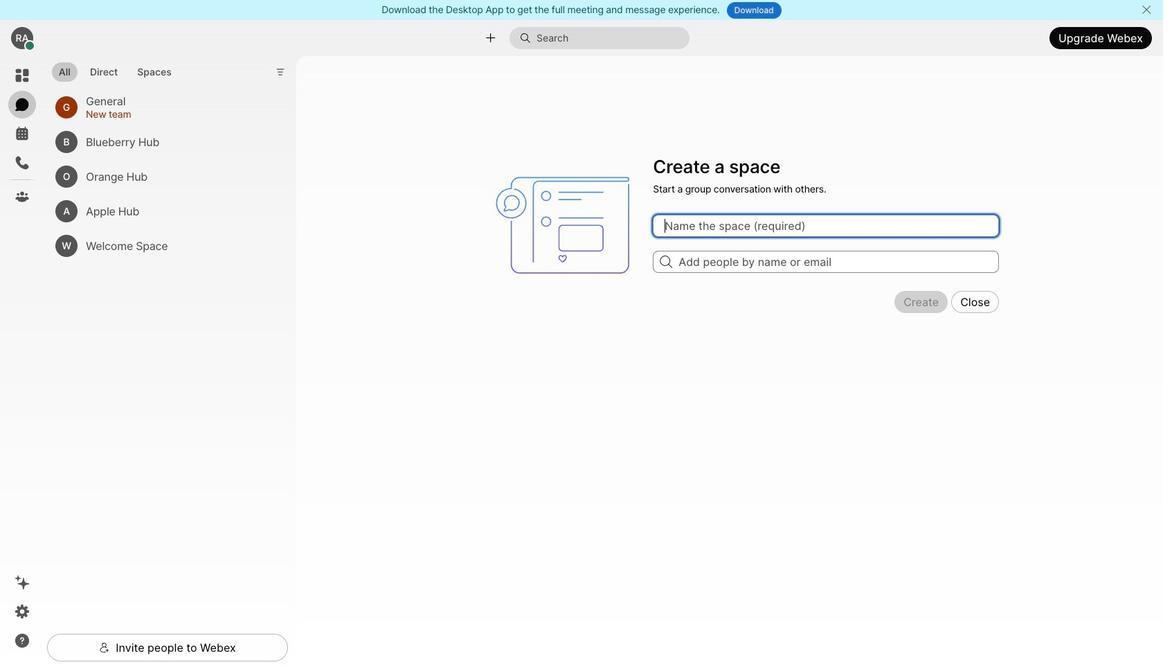 Task type: describe. For each thing, give the bounding box(es) containing it.
new team element
[[86, 106, 260, 122]]

welcome space list item
[[50, 228, 277, 263]]

cancel_16 image
[[1142, 4, 1153, 15]]

Name the space (required) text field
[[653, 215, 1000, 237]]

Add people by name or email text field
[[653, 251, 1000, 273]]

webex tab list
[[8, 62, 36, 211]]

apple hub list item
[[50, 194, 277, 228]]

blueberry hub list item
[[50, 124, 277, 159]]



Task type: vqa. For each thing, say whether or not it's contained in the screenshot.
text field
no



Task type: locate. For each thing, give the bounding box(es) containing it.
search_18 image
[[660, 256, 673, 268]]

create a space image
[[490, 152, 645, 299]]

general list item
[[50, 90, 277, 124]]

orange hub list item
[[50, 159, 277, 194]]

tab list
[[48, 54, 182, 86]]

navigation
[[0, 56, 44, 667]]



